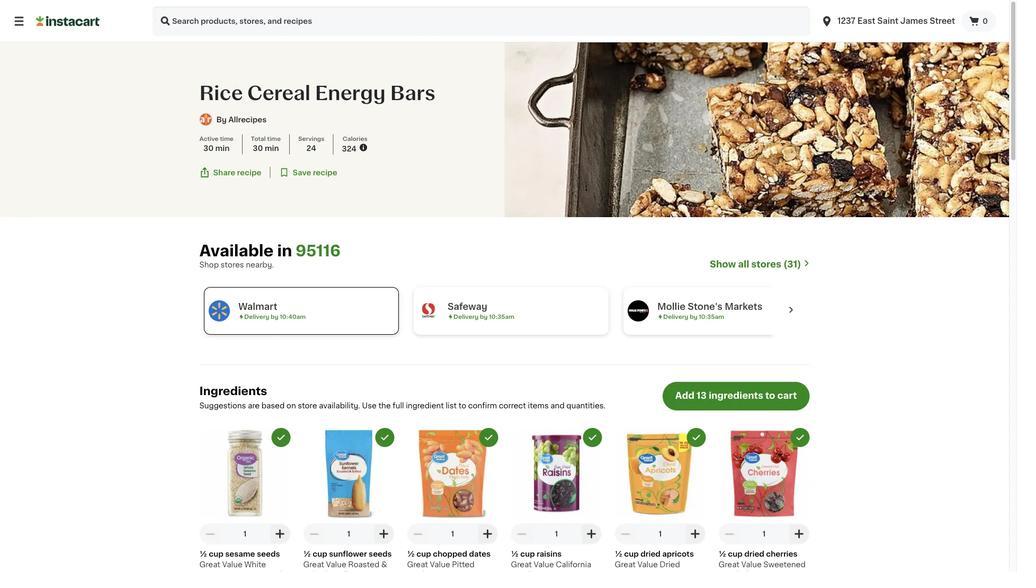 Task type: vqa. For each thing, say whether or not it's contained in the screenshot.
second 1 from right
yes



Task type: locate. For each thing, give the bounding box(es) containing it.
great inside ½ cup dried cherries great value sweetened dried cherries
[[719, 561, 740, 569]]

delivery by 10:35am down the safeway
[[453, 314, 514, 320]]

dried inside ½ cup dried apricots great value dried apricots
[[660, 561, 680, 569]]

recipe for share recipe
[[237, 169, 262, 176]]

delivery down the "mollie"
[[663, 314, 688, 320]]

unselect item image down confirm
[[484, 433, 494, 442]]

stores right all
[[752, 260, 782, 269]]

markets
[[725, 302, 763, 311]]

to left cart
[[766, 391, 776, 400]]

4 1 from the left
[[555, 530, 558, 538]]

by for safeway
[[480, 314, 488, 320]]

0 horizontal spatial unselect item image
[[276, 433, 286, 442]]

5 great from the left
[[615, 561, 636, 569]]

2 value from the left
[[326, 561, 346, 569]]

show
[[710, 260, 736, 269]]

energy
[[315, 84, 386, 103]]

1 horizontal spatial min
[[265, 145, 279, 152]]

½ right apricots
[[719, 551, 727, 558]]

availability.
[[319, 402, 360, 410]]

1 up sesame
[[244, 530, 247, 538]]

cup for ½ cup dried apricots great value dried apricots
[[625, 551, 639, 558]]

walmart image
[[209, 301, 230, 322]]

10:35am for mollie stone's markets
[[699, 314, 724, 320]]

1237
[[838, 17, 856, 25]]

1 for dried
[[659, 530, 662, 538]]

4 increment quantity image from the left
[[689, 528, 702, 541]]

1 horizontal spatial recipe
[[313, 169, 337, 176]]

great inside ½ cup sesame seeds great value white organic sesame seed
[[200, 561, 220, 569]]

delivery by 10:35am for safeway
[[453, 314, 514, 320]]

share
[[213, 169, 235, 176]]

product group
[[200, 428, 291, 572], [303, 428, 395, 572], [407, 428, 498, 572], [511, 428, 602, 572], [615, 428, 706, 572], [719, 428, 810, 572]]

increment quantity image up dates
[[482, 528, 494, 541]]

1 recipe from the left
[[237, 169, 262, 176]]

stone's
[[688, 302, 723, 311]]

increment quantity image
[[378, 528, 390, 541]]

cup up organic
[[209, 551, 224, 558]]

by down stone's
[[690, 314, 698, 320]]

available
[[200, 244, 274, 259]]

suggestions
[[200, 402, 246, 410]]

min for active time 30 min
[[215, 145, 230, 152]]

allrecipes
[[229, 116, 267, 123]]

0 horizontal spatial 30
[[203, 145, 214, 152]]

0 horizontal spatial to
[[459, 402, 467, 410]]

seeds inside ½ cup sunflower seeds great value roasted & salted sunflowe
[[369, 551, 392, 558]]

raisins
[[547, 572, 574, 572]]

3 by from the left
[[690, 314, 698, 320]]

seeds up &
[[369, 551, 392, 558]]

6 great from the left
[[719, 561, 740, 569]]

2 horizontal spatial unselect item image
[[796, 433, 805, 442]]

decrement quantity image up 'salted'
[[308, 528, 320, 541]]

2 delivery from the left
[[453, 314, 478, 320]]

6 product group from the left
[[719, 428, 810, 572]]

time for active time 30 min
[[220, 136, 234, 142]]

½ inside ½ cup dried cherries great value sweetened dried cherries
[[719, 551, 727, 558]]

2 time from the left
[[267, 136, 281, 142]]

½ cup dried cherries great value sweetened dried cherries
[[719, 551, 806, 572]]

cup inside ½ cup dried apricots great value dried apricots
[[625, 551, 639, 558]]

shop
[[200, 261, 219, 269]]

1 for pitted
[[451, 530, 454, 538]]

2 10:35am from the left
[[699, 314, 724, 320]]

1 unselect item image from the left
[[484, 433, 494, 442]]

recipe
[[237, 169, 262, 176], [313, 169, 337, 176]]

cup inside ½ cup sesame seeds great value white organic sesame seed
[[209, 551, 224, 558]]

servings 24
[[298, 136, 325, 152]]

2 delivery by 10:35am from the left
[[663, 314, 724, 320]]

0 horizontal spatial seeds
[[257, 551, 280, 558]]

1 1 from the left
[[244, 530, 247, 538]]

30 for active time 30 min
[[203, 145, 214, 152]]

3 1 from the left
[[451, 530, 454, 538]]

unselect item image for ½ cup chopped dates great value pitted deglet noor dates
[[484, 433, 494, 442]]

increment quantity image up seed
[[274, 528, 286, 541]]

Search field
[[153, 6, 810, 36]]

1 dried from the left
[[641, 551, 661, 558]]

decrement quantity image
[[515, 528, 528, 541], [619, 528, 632, 541]]

decrement quantity image up 'seedless'
[[515, 528, 528, 541]]

cup
[[209, 551, 224, 558], [313, 551, 327, 558], [417, 551, 431, 558], [521, 551, 535, 558], [625, 551, 639, 558], [728, 551, 743, 558]]

value for dried
[[742, 561, 762, 569]]

½ inside ½ cup dried apricots great value dried apricots
[[615, 551, 623, 558]]

unselect item image for ½ cup raisins great value california seedless raisins
[[588, 433, 598, 442]]

cup up 'salted'
[[313, 551, 327, 558]]

2 horizontal spatial by
[[690, 314, 698, 320]]

decrement quantity image for ½ cup sunflower seeds great value roasted & salted sunflowe
[[308, 528, 320, 541]]

1 horizontal spatial seeds
[[369, 551, 392, 558]]

increment quantity image for ½ cup sesame seeds great value white organic sesame seed
[[274, 528, 286, 541]]

delivery down walmart on the left bottom of page
[[244, 314, 269, 320]]

½ cup sunflower seeds great value roasted & salted sunflowe
[[303, 551, 392, 572]]

0 horizontal spatial recipe
[[237, 169, 262, 176]]

1 horizontal spatial to
[[766, 391, 776, 400]]

10:40am
[[280, 314, 306, 320]]

time inside active time 30 min
[[220, 136, 234, 142]]

value down raisins
[[534, 561, 554, 569]]

dried up cherries
[[745, 551, 765, 558]]

dried
[[641, 551, 661, 558], [745, 551, 765, 558]]

2 increment quantity image from the left
[[482, 528, 494, 541]]

30 inside total time 30 min
[[253, 145, 263, 152]]

delivery for walmart
[[244, 314, 269, 320]]

1 value from the left
[[222, 561, 243, 569]]

1 up chopped
[[451, 530, 454, 538]]

unselect item image down cart
[[796, 433, 805, 442]]

stores
[[752, 260, 782, 269], [221, 261, 244, 269]]

3 product group from the left
[[407, 428, 498, 572]]

calories
[[343, 136, 368, 142]]

1 horizontal spatial 30
[[253, 145, 263, 152]]

1 seeds from the left
[[257, 551, 280, 558]]

delivery by 10:35am down stone's
[[663, 314, 724, 320]]

value
[[222, 561, 243, 569], [326, 561, 346, 569], [430, 561, 450, 569], [534, 561, 554, 569], [638, 561, 658, 569], [742, 561, 762, 569]]

stores down available
[[221, 261, 244, 269]]

0 vertical spatial to
[[766, 391, 776, 400]]

time inside total time 30 min
[[267, 136, 281, 142]]

2 horizontal spatial unselect item image
[[692, 433, 701, 442]]

dried for dried
[[641, 551, 661, 558]]

seeds inside ½ cup sesame seeds great value white organic sesame seed
[[257, 551, 280, 558]]

value for &
[[326, 561, 346, 569]]

1 horizontal spatial delivery by 10:35am
[[663, 314, 724, 320]]

min inside active time 30 min
[[215, 145, 230, 152]]

confirm
[[468, 402, 497, 410]]

0 horizontal spatial 10:35am
[[489, 314, 514, 320]]

min down "active"
[[215, 145, 230, 152]]

2 decrement quantity image from the left
[[308, 528, 320, 541]]

to right 'list' on the left
[[459, 402, 467, 410]]

unselect item image down 13
[[692, 433, 701, 442]]

cup inside ½ cup chopped dates great value pitted deglet noor dates
[[417, 551, 431, 558]]

6 cup from the left
[[728, 551, 743, 558]]

sesame
[[231, 572, 261, 572]]

10:35am for safeway
[[489, 314, 514, 320]]

safeway image
[[418, 301, 439, 322]]

½ inside ½ cup raisins great value california seedless raisins
[[511, 551, 519, 558]]

½ inside ½ cup sesame seeds great value white organic sesame seed
[[200, 551, 207, 558]]

decrement quantity image up apricots
[[619, 528, 632, 541]]

5 value from the left
[[638, 561, 658, 569]]

dried inside ½ cup dried apricots great value dried apricots
[[641, 551, 661, 558]]

instacart logo image
[[36, 15, 100, 28]]

cup up deglet
[[417, 551, 431, 558]]

3 delivery from the left
[[663, 314, 688, 320]]

cup up apricots
[[625, 551, 639, 558]]

3 unselect item image from the left
[[692, 433, 701, 442]]

1 horizontal spatial decrement quantity image
[[619, 528, 632, 541]]

cart
[[778, 391, 797, 400]]

unselect item image down based
[[276, 433, 286, 442]]

0 horizontal spatial decrement quantity image
[[515, 528, 528, 541]]

4 decrement quantity image from the left
[[723, 528, 736, 541]]

0 horizontal spatial stores
[[221, 261, 244, 269]]

2 min from the left
[[265, 145, 279, 152]]

unselect item image for ½ cup dried cherries great value sweetened dried cherries
[[796, 433, 805, 442]]

1 increment quantity image from the left
[[274, 528, 286, 541]]

1 decrement quantity image from the left
[[515, 528, 528, 541]]

increment quantity image
[[274, 528, 286, 541], [482, 528, 494, 541], [585, 528, 598, 541], [689, 528, 702, 541], [793, 528, 806, 541]]

1 delivery by 10:35am from the left
[[453, 314, 514, 320]]

dried
[[660, 561, 680, 569], [719, 572, 739, 572]]

increment quantity image up california
[[585, 528, 598, 541]]

show all stores (31) button
[[710, 259, 810, 270]]

increment quantity image up cherries
[[793, 528, 806, 541]]

0 horizontal spatial dried
[[641, 551, 661, 558]]

1 horizontal spatial by
[[480, 314, 488, 320]]

5 1 from the left
[[659, 530, 662, 538]]

½ up 'salted'
[[303, 551, 311, 558]]

min down "total"
[[265, 145, 279, 152]]

decrement quantity image for ½ cup dried cherries great value sweetened dried cherries
[[723, 528, 736, 541]]

value inside ½ cup dried apricots great value dried apricots
[[638, 561, 658, 569]]

1 cup from the left
[[209, 551, 224, 558]]

value inside ½ cup sunflower seeds great value roasted & salted sunflowe
[[326, 561, 346, 569]]

seeds up white on the bottom
[[257, 551, 280, 558]]

1
[[244, 530, 247, 538], [347, 530, 351, 538], [451, 530, 454, 538], [555, 530, 558, 538], [659, 530, 662, 538], [763, 530, 766, 538]]

6 1 from the left
[[763, 530, 766, 538]]

½ up organic
[[200, 551, 207, 558]]

1 horizontal spatial unselect item image
[[380, 433, 390, 442]]

unselect item image down quantities.
[[588, 433, 598, 442]]

value up noor
[[430, 561, 450, 569]]

cup inside ½ cup dried cherries great value sweetened dried cherries
[[728, 551, 743, 558]]

1 ½ from the left
[[200, 551, 207, 558]]

½ cup dried apricots great value dried apricots
[[615, 551, 694, 572]]

0 horizontal spatial delivery
[[244, 314, 269, 320]]

½ inside ½ cup chopped dates great value pitted deglet noor dates
[[407, 551, 415, 558]]

1 horizontal spatial dried
[[719, 572, 739, 572]]

min inside total time 30 min
[[265, 145, 279, 152]]

2 cup from the left
[[313, 551, 327, 558]]

rice cereal energy bars image
[[505, 42, 1010, 217]]

share recipe button
[[200, 167, 262, 178]]

3 increment quantity image from the left
[[585, 528, 598, 541]]

apricots
[[615, 572, 647, 572]]

1 vertical spatial to
[[459, 402, 467, 410]]

delivery by 10:35am for mollie stone's markets
[[663, 314, 724, 320]]

1 up ½ cup dried cherries great value sweetened dried cherries
[[763, 530, 766, 538]]

decrement quantity image
[[204, 528, 217, 541], [308, 528, 320, 541], [412, 528, 424, 541], [723, 528, 736, 541]]

value inside ½ cup raisins great value california seedless raisins
[[534, 561, 554, 569]]

cup for ½ cup raisins great value california seedless raisins
[[521, 551, 535, 558]]

cup up cherries
[[728, 551, 743, 558]]

dried up apricots
[[641, 551, 661, 558]]

1 up sunflower
[[347, 530, 351, 538]]

2 30 from the left
[[253, 145, 263, 152]]

0 horizontal spatial unselect item image
[[484, 433, 494, 442]]

by left 10:40am
[[271, 314, 278, 320]]

great inside ½ cup chopped dates great value pitted deglet noor dates
[[407, 561, 428, 569]]

95116 button
[[296, 243, 341, 260]]

by down the safeway
[[480, 314, 488, 320]]

5 increment quantity image from the left
[[793, 528, 806, 541]]

5 cup from the left
[[625, 551, 639, 558]]

total time 30 min
[[251, 136, 281, 152]]

value inside ½ cup dried cherries great value sweetened dried cherries
[[742, 561, 762, 569]]

None search field
[[153, 6, 810, 36]]

great for great value white organic sesame seed
[[200, 561, 220, 569]]

6 value from the left
[[742, 561, 762, 569]]

chopped
[[433, 551, 467, 558]]

2 recipe from the left
[[313, 169, 337, 176]]

dried inside ½ cup dried cherries great value sweetened dried cherries
[[745, 551, 765, 558]]

1 horizontal spatial time
[[267, 136, 281, 142]]

1 horizontal spatial stores
[[752, 260, 782, 269]]

cup up 'seedless'
[[521, 551, 535, 558]]

unselect item image for ½ cup sunflower seeds great value roasted & salted sunflowe
[[380, 433, 390, 442]]

delivery down the safeway
[[453, 314, 478, 320]]

1237 east saint james street button
[[815, 6, 962, 36], [821, 6, 956, 36]]

3 value from the left
[[430, 561, 450, 569]]

decrement quantity image right increment quantity icon
[[412, 528, 424, 541]]

decrement quantity image for ½ cup dried apricots great value dried apricots
[[619, 528, 632, 541]]

2 product group from the left
[[303, 428, 395, 572]]

1 up ½ cup dried apricots great value dried apricots
[[659, 530, 662, 538]]

1 horizontal spatial dried
[[745, 551, 765, 558]]

show all stores (31)
[[710, 260, 802, 269]]

0 horizontal spatial min
[[215, 145, 230, 152]]

½ for ½ cup raisins great value california seedless raisins
[[511, 551, 519, 558]]

recipe right save
[[313, 169, 337, 176]]

by
[[217, 116, 227, 123]]

seeds for white
[[257, 551, 280, 558]]

1 10:35am from the left
[[489, 314, 514, 320]]

value up cherries
[[742, 561, 762, 569]]

dried down apricots
[[660, 561, 680, 569]]

great
[[200, 561, 220, 569], [303, 561, 324, 569], [407, 561, 428, 569], [511, 561, 532, 569], [615, 561, 636, 569], [719, 561, 740, 569]]

1 unselect item image from the left
[[276, 433, 286, 442]]

1 min from the left
[[215, 145, 230, 152]]

min
[[215, 145, 230, 152], [265, 145, 279, 152]]

1 time from the left
[[220, 136, 234, 142]]

95116
[[296, 244, 341, 259]]

1 for white
[[244, 530, 247, 538]]

value inside ½ cup sesame seeds great value white organic sesame seed
[[222, 561, 243, 569]]

1 1237 east saint james street button from the left
[[815, 6, 962, 36]]

4 great from the left
[[511, 561, 532, 569]]

0 horizontal spatial by
[[271, 314, 278, 320]]

3 ½ from the left
[[407, 551, 415, 558]]

value for deglet
[[430, 561, 450, 569]]

cup for ½ cup sesame seeds great value white organic sesame seed
[[209, 551, 224, 558]]

add
[[676, 391, 695, 400]]

½ up 'seedless'
[[511, 551, 519, 558]]

by allrecipes
[[217, 116, 267, 123]]

1 for seedless
[[555, 530, 558, 538]]

1 30 from the left
[[203, 145, 214, 152]]

1 horizontal spatial 10:35am
[[699, 314, 724, 320]]

2 great from the left
[[303, 561, 324, 569]]

delivery by 10:35am
[[453, 314, 514, 320], [663, 314, 724, 320]]

5 ½ from the left
[[615, 551, 623, 558]]

(31)
[[784, 260, 802, 269]]

2 by from the left
[[480, 314, 488, 320]]

time right "active"
[[220, 136, 234, 142]]

by
[[271, 314, 278, 320], [480, 314, 488, 320], [690, 314, 698, 320]]

1 great from the left
[[200, 561, 220, 569]]

cup inside ½ cup sunflower seeds great value roasted & salted sunflowe
[[313, 551, 327, 558]]

unselect item image
[[276, 433, 286, 442], [380, 433, 390, 442], [692, 433, 701, 442]]

1 up raisins
[[555, 530, 558, 538]]

0 vertical spatial dried
[[660, 561, 680, 569]]

recipe right share at left top
[[237, 169, 262, 176]]

safeway
[[448, 302, 487, 311]]

roasted
[[348, 561, 380, 569]]

total
[[251, 136, 266, 142]]

1 horizontal spatial delivery
[[453, 314, 478, 320]]

6 ½ from the left
[[719, 551, 727, 558]]

2 1 from the left
[[347, 530, 351, 538]]

½ up apricots
[[615, 551, 623, 558]]

increment quantity image for ½ cup dried apricots great value dried apricots
[[689, 528, 702, 541]]

value down sunflower
[[326, 561, 346, 569]]

time right "total"
[[267, 136, 281, 142]]

delivery
[[244, 314, 269, 320], [453, 314, 478, 320], [663, 314, 688, 320]]

0 horizontal spatial delivery by 10:35am
[[453, 314, 514, 320]]

unselect item image for ½ cup dried apricots great value dried apricots
[[692, 433, 701, 442]]

cup inside ½ cup raisins great value california seedless raisins
[[521, 551, 535, 558]]

30
[[203, 145, 214, 152], [253, 145, 263, 152]]

0 horizontal spatial dried
[[660, 561, 680, 569]]

list
[[446, 402, 457, 410]]

30 inside active time 30 min
[[203, 145, 214, 152]]

great inside ½ cup dried apricots great value dried apricots
[[615, 561, 636, 569]]

0 horizontal spatial time
[[220, 136, 234, 142]]

value down sesame
[[222, 561, 243, 569]]

1 horizontal spatial unselect item image
[[588, 433, 598, 442]]

unselect item image
[[484, 433, 494, 442], [588, 433, 598, 442], [796, 433, 805, 442]]

2 dried from the left
[[745, 551, 765, 558]]

3 decrement quantity image from the left
[[412, 528, 424, 541]]

great for great value dried apricots
[[615, 561, 636, 569]]

½ for ½ cup chopped dates great value pitted deglet noor dates
[[407, 551, 415, 558]]

30 down "total"
[[253, 145, 263, 152]]

½ up deglet
[[407, 551, 415, 558]]

dried left cherries
[[719, 572, 739, 572]]

½ inside ½ cup sunflower seeds great value roasted & salted sunflowe
[[303, 551, 311, 558]]

2 seeds from the left
[[369, 551, 392, 558]]

2 decrement quantity image from the left
[[619, 528, 632, 541]]

4 cup from the left
[[521, 551, 535, 558]]

10:35am
[[489, 314, 514, 320], [699, 314, 724, 320]]

2 unselect item image from the left
[[588, 433, 598, 442]]

1 vertical spatial dried
[[719, 572, 739, 572]]

3 great from the left
[[407, 561, 428, 569]]

2 horizontal spatial delivery
[[663, 314, 688, 320]]

in
[[277, 244, 292, 259]]

use
[[362, 402, 377, 410]]

1 decrement quantity image from the left
[[204, 528, 217, 541]]

great for great value pitted deglet noor dates
[[407, 561, 428, 569]]

value up apricots
[[638, 561, 658, 569]]

1 delivery from the left
[[244, 314, 269, 320]]

3 cup from the left
[[417, 551, 431, 558]]

4 value from the left
[[534, 561, 554, 569]]

the
[[379, 402, 391, 410]]

2 unselect item image from the left
[[380, 433, 390, 442]]

3 unselect item image from the left
[[796, 433, 805, 442]]

decrement quantity image up organic
[[204, 528, 217, 541]]

great inside ½ cup sunflower seeds great value roasted & salted sunflowe
[[303, 561, 324, 569]]

30 down "active"
[[203, 145, 214, 152]]

2 ½ from the left
[[303, 551, 311, 558]]

1 by from the left
[[271, 314, 278, 320]]

unselect item image down the
[[380, 433, 390, 442]]

great for great value roasted & salted sunflowe
[[303, 561, 324, 569]]

save recipe button
[[279, 167, 337, 178]]

value inside ½ cup chopped dates great value pitted deglet noor dates
[[430, 561, 450, 569]]

4 ½ from the left
[[511, 551, 519, 558]]

decrement quantity image up ½ cup dried cherries great value sweetened dried cherries
[[723, 528, 736, 541]]

increment quantity image up apricots
[[689, 528, 702, 541]]

add 13 ingredients to cart
[[676, 391, 797, 400]]

deglet
[[407, 572, 432, 572]]



Task type: describe. For each thing, give the bounding box(es) containing it.
correct
[[499, 402, 526, 410]]

24
[[307, 145, 316, 152]]

full
[[393, 402, 404, 410]]

suggestions are based on store availability. use the full ingredient list to confirm correct items and quantities.
[[200, 402, 606, 410]]

active
[[200, 136, 219, 142]]

great for great value sweetened dried cherries
[[719, 561, 740, 569]]

1 product group from the left
[[200, 428, 291, 572]]

by for walmart
[[271, 314, 278, 320]]

save
[[293, 169, 311, 176]]

dried inside ½ cup dried cherries great value sweetened dried cherries
[[719, 572, 739, 572]]

raisins
[[537, 551, 562, 558]]

servings
[[298, 136, 325, 142]]

mollie stone's markets image
[[628, 301, 649, 322]]

store
[[298, 402, 317, 410]]

cherries
[[741, 572, 773, 572]]

recipe for save recipe
[[313, 169, 337, 176]]

½ cup chopped dates great value pitted deglet noor dates
[[407, 551, 491, 572]]

cherries
[[767, 551, 798, 558]]

2 1237 east saint james street button from the left
[[821, 6, 956, 36]]

stores inside button
[[752, 260, 782, 269]]

share recipe
[[213, 169, 262, 176]]

cup for ½ cup sunflower seeds great value roasted & salted sunflowe
[[313, 551, 327, 558]]

value for organic
[[222, 561, 243, 569]]

seeds for roasted
[[369, 551, 392, 558]]

min for total time 30 min
[[265, 145, 279, 152]]

30 for total time 30 min
[[253, 145, 263, 152]]

13
[[697, 391, 707, 400]]

noor
[[434, 572, 453, 572]]

salted
[[303, 572, 327, 572]]

great inside ½ cup raisins great value california seedless raisins
[[511, 561, 532, 569]]

dried for sweetened
[[745, 551, 765, 558]]

quantities.
[[567, 402, 606, 410]]

5 product group from the left
[[615, 428, 706, 572]]

california
[[556, 561, 592, 569]]

walmart
[[238, 302, 277, 311]]

cup for ½ cup chopped dates great value pitted deglet noor dates
[[417, 551, 431, 558]]

sweetened
[[764, 561, 806, 569]]

ingredients
[[709, 391, 764, 400]]

add 13 ingredients to cart button
[[663, 382, 810, 411]]

seed
[[263, 572, 282, 572]]

to inside button
[[766, 391, 776, 400]]

delivery by 10:40am
[[244, 314, 306, 320]]

decrement quantity image for ½ cup raisins great value california seedless raisins
[[515, 528, 528, 541]]

½ for ½ cup sunflower seeds great value roasted & salted sunflowe
[[303, 551, 311, 558]]

½ for ½ cup dried apricots great value dried apricots
[[615, 551, 623, 558]]

½ for ½ cup dried cherries great value sweetened dried cherries
[[719, 551, 727, 558]]

on
[[287, 402, 296, 410]]

ingredient
[[406, 402, 444, 410]]

value for apricots
[[638, 561, 658, 569]]

time for total time 30 min
[[267, 136, 281, 142]]

0 button
[[962, 11, 997, 32]]

dates
[[455, 572, 477, 572]]

saint
[[878, 17, 899, 25]]

bars
[[390, 84, 436, 103]]

are
[[248, 402, 260, 410]]

cereal
[[248, 84, 311, 103]]

½ cup sesame seeds great value white organic sesame seed
[[200, 551, 282, 572]]

1237 east saint james street
[[838, 17, 956, 25]]

1 for sweetened
[[763, 530, 766, 538]]

by for mollie stone's markets
[[690, 314, 698, 320]]

cup for ½ cup dried cherries great value sweetened dried cherries
[[728, 551, 743, 558]]

1 for roasted
[[347, 530, 351, 538]]

sunflower
[[329, 551, 367, 558]]

mollie
[[657, 302, 686, 311]]

stores inside "available in 95116 shop stores nearby."
[[221, 261, 244, 269]]

delivery for mollie stone's markets
[[663, 314, 688, 320]]

rice
[[200, 84, 243, 103]]

dates
[[469, 551, 491, 558]]

white
[[244, 561, 266, 569]]

324
[[342, 145, 357, 152]]

save recipe
[[293, 169, 337, 176]]

unselect item image for ½ cup sesame seeds great value white organic sesame seed
[[276, 433, 286, 442]]

½ for ½ cup sesame seeds great value white organic sesame seed
[[200, 551, 207, 558]]

active time 30 min
[[200, 136, 234, 152]]

organic
[[200, 572, 229, 572]]

0
[[983, 17, 988, 25]]

delivery for safeway
[[453, 314, 478, 320]]

james
[[901, 17, 928, 25]]

all
[[739, 260, 750, 269]]

items
[[528, 402, 549, 410]]

seedless
[[511, 572, 545, 572]]

increment quantity image for ½ cup dried cherries great value sweetened dried cherries
[[793, 528, 806, 541]]

apricots
[[663, 551, 694, 558]]

increment quantity image for ½ cup raisins great value california seedless raisins
[[585, 528, 598, 541]]

&
[[382, 561, 387, 569]]

available in 95116 shop stores nearby.
[[200, 244, 341, 269]]

increment quantity image for ½ cup chopped dates great value pitted deglet noor dates
[[482, 528, 494, 541]]

4 product group from the left
[[511, 428, 602, 572]]

and
[[551, 402, 565, 410]]

decrement quantity image for ½ cup sesame seeds great value white organic sesame seed
[[204, 528, 217, 541]]

rice cereal energy bars
[[200, 84, 436, 103]]

decrement quantity image for ½ cup chopped dates great value pitted deglet noor dates
[[412, 528, 424, 541]]

street
[[930, 17, 956, 25]]

based
[[262, 402, 285, 410]]

½ cup raisins great value california seedless raisins
[[511, 551, 592, 572]]

nearby.
[[246, 261, 274, 269]]

sesame
[[225, 551, 255, 558]]

mollie stone's markets
[[657, 302, 763, 311]]

pitted
[[452, 561, 475, 569]]



